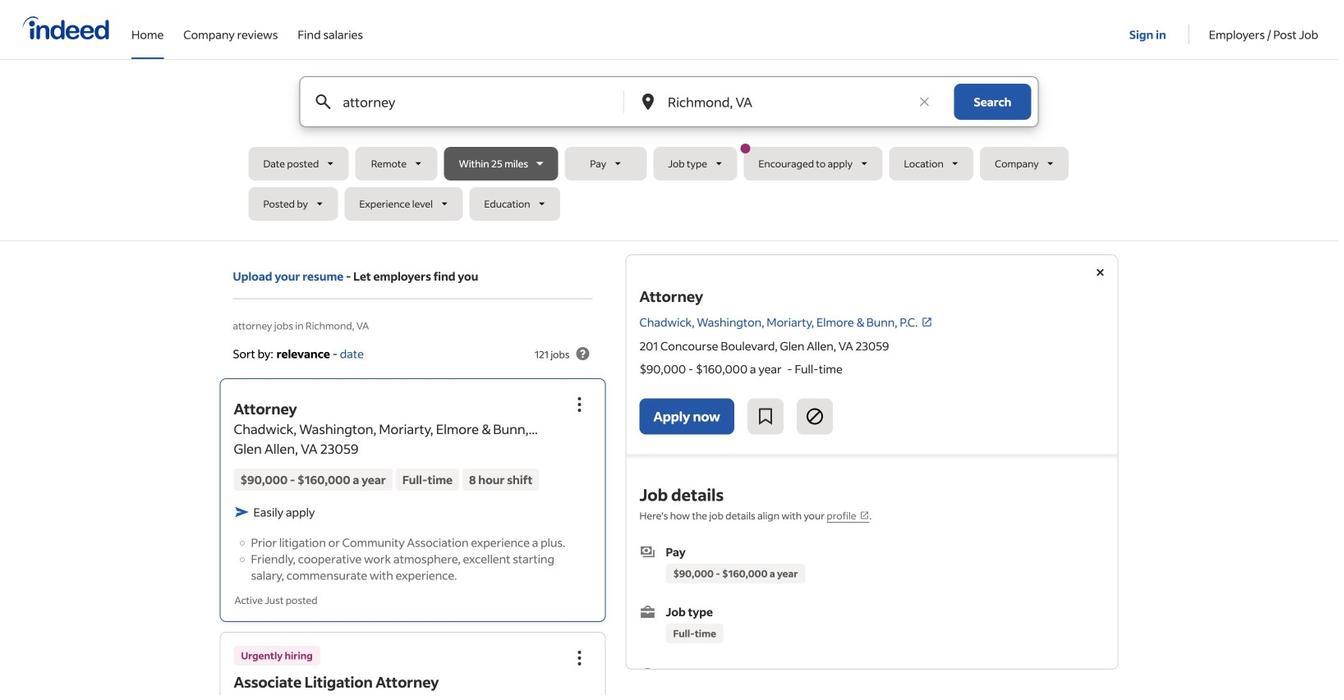 Task type: locate. For each thing, give the bounding box(es) containing it.
clear location input image
[[917, 94, 933, 110]]

None search field
[[249, 76, 1090, 228]]



Task type: vqa. For each thing, say whether or not it's contained in the screenshot.
Clear location input icon
yes



Task type: describe. For each thing, give the bounding box(es) containing it.
Edit location text field
[[665, 77, 908, 127]]

search: Job title, keywords, or company text field
[[340, 77, 597, 127]]

close job details image
[[1091, 263, 1111, 283]]

save this job image
[[756, 407, 776, 427]]

job preferences (opens in a new window) image
[[860, 511, 870, 521]]

job actions for attorney is collapsed image
[[570, 395, 590, 415]]

not interested image
[[805, 407, 825, 427]]

chadwick, washington, moriarty, elmore & bunn, p.c. (opens in a new tab) image
[[921, 317, 933, 328]]

help icon image
[[573, 344, 593, 364]]

job actions for associate litigation attorney is collapsed image
[[570, 649, 590, 669]]



